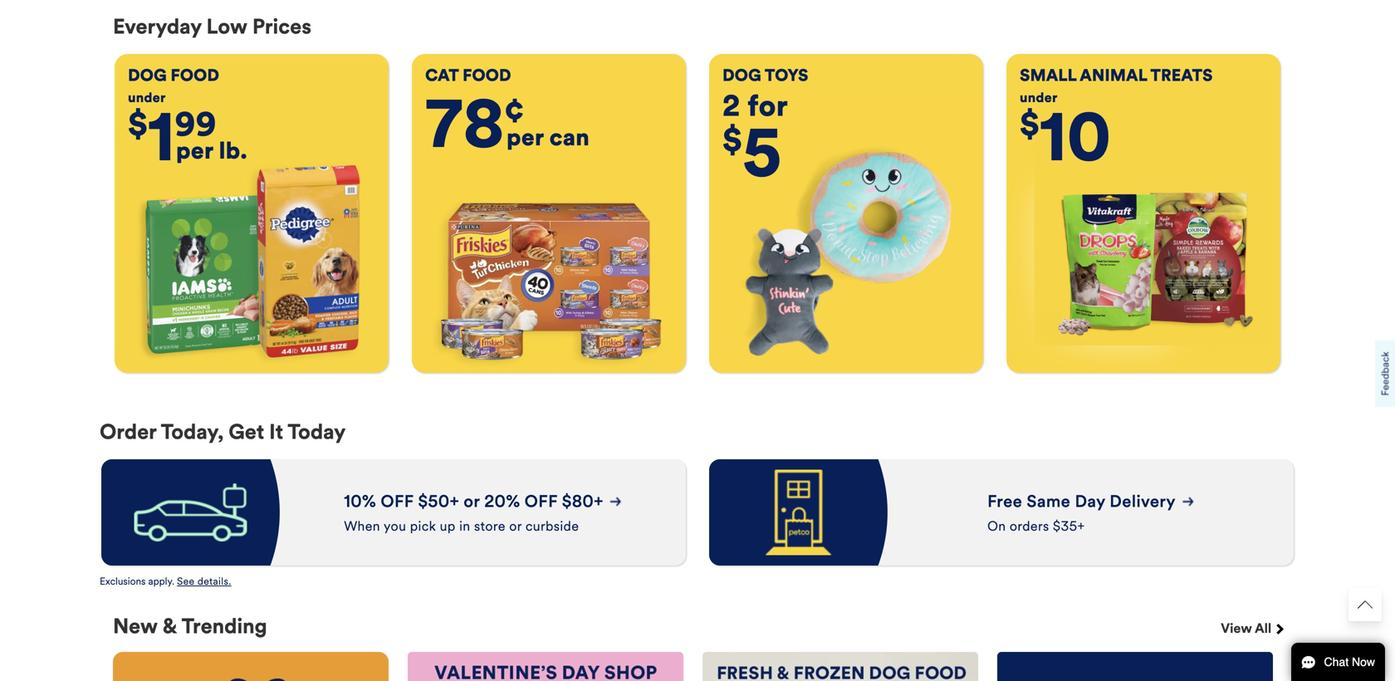 Task type: describe. For each thing, give the bounding box(es) containing it.
low
[[206, 14, 248, 39]]

free same day delivery link
[[988, 491, 1183, 512]]

order today, get it today
[[100, 419, 346, 445]]

$ for 10
[[1020, 104, 1040, 145]]

prices
[[252, 14, 312, 39]]

on
[[988, 518, 1007, 535]]

it
[[269, 419, 283, 445]]

when
[[344, 518, 381, 535]]

$ for 1
[[128, 104, 148, 145]]

orders
[[1010, 518, 1050, 535]]

&
[[163, 614, 177, 639]]

apply.
[[148, 575, 175, 588]]

0 vertical spatial or
[[464, 491, 480, 512]]

everyday
[[113, 14, 202, 39]]

free same day delivery
[[988, 491, 1176, 512]]

scroll to top image
[[1359, 597, 1374, 612]]

delivery
[[1110, 491, 1176, 512]]

1 vertical spatial or
[[510, 518, 522, 535]]

today,
[[161, 419, 224, 445]]

everyday low prices
[[113, 14, 312, 39]]

under $ 10
[[1020, 90, 1112, 179]]

lb.
[[219, 137, 247, 165]]

per can
[[507, 123, 590, 152]]

exclusions
[[100, 575, 146, 588]]

2 for $ 5
[[723, 88, 789, 194]]

trending
[[182, 614, 267, 639]]

get
[[229, 419, 264, 445]]

store
[[474, 518, 506, 535]]

under for 10
[[1020, 90, 1058, 106]]

today
[[288, 419, 346, 445]]

$35+
[[1054, 518, 1086, 535]]

$ inside 2 for $ 5
[[723, 120, 743, 161]]

new & trending
[[113, 614, 267, 639]]

$50+ or 20%
[[414, 491, 525, 512]]

on orders $35+
[[988, 518, 1086, 535]]

can
[[550, 123, 590, 152]]

view
[[1222, 620, 1253, 637]]

styled arrow button link
[[1349, 588, 1383, 622]]

free
[[988, 491, 1023, 512]]

1
[[148, 97, 175, 179]]

view all
[[1222, 620, 1275, 637]]

exclusions apply. see details.
[[100, 575, 231, 588]]



Task type: locate. For each thing, give the bounding box(es) containing it.
under
[[128, 90, 166, 106], [1020, 90, 1058, 106]]

details.
[[198, 575, 231, 588]]

1 under from the left
[[128, 90, 166, 106]]

0 horizontal spatial or
[[464, 491, 480, 512]]

$80+
[[558, 491, 604, 512]]

when you pick up in store or curbside
[[344, 518, 579, 535]]

see
[[177, 575, 195, 588]]

10%
[[344, 491, 381, 512]]

¢
[[505, 91, 524, 132]]

$
[[128, 104, 148, 145], [1020, 104, 1040, 145], [723, 120, 743, 161]]

order
[[100, 419, 157, 445]]

0 horizontal spatial per
[[176, 137, 213, 165]]

under for 1
[[128, 90, 166, 106]]

per left the can
[[507, 123, 544, 152]]

view all link
[[1222, 614, 1283, 652]]

2 under from the left
[[1020, 90, 1058, 106]]

under inside under $ 10
[[1020, 90, 1058, 106]]

per lb.
[[176, 137, 247, 165]]

2
[[723, 88, 741, 124]]

day
[[1076, 491, 1106, 512]]

0 horizontal spatial $
[[128, 104, 148, 145]]

1 horizontal spatial under
[[1020, 90, 1058, 106]]

or
[[464, 491, 480, 512], [510, 518, 522, 535]]

per for per can
[[507, 123, 544, 152]]

$50+
[[418, 491, 460, 512]]

see details. link
[[177, 575, 238, 588]]

20%
[[485, 491, 521, 512]]

pick
[[410, 518, 436, 535]]

78
[[425, 84, 505, 165]]

2 horizontal spatial $
[[1020, 104, 1040, 145]]

1 horizontal spatial $
[[723, 120, 743, 161]]

99
[[175, 104, 217, 145]]

up
[[440, 518, 456, 535]]

per
[[507, 123, 544, 152], [176, 137, 213, 165]]

same
[[1027, 491, 1071, 512]]

$ inside under $ 10
[[1020, 104, 1040, 145]]

under inside under $ 1 99
[[128, 90, 166, 106]]

0 horizontal spatial under
[[128, 90, 166, 106]]

new
[[113, 614, 158, 639]]

you
[[384, 518, 407, 535]]

1 horizontal spatial per
[[507, 123, 544, 152]]

or up in
[[464, 491, 480, 512]]

in
[[460, 518, 471, 535]]

10
[[1040, 97, 1112, 179]]

curbside
[[526, 518, 579, 535]]

for
[[748, 88, 789, 124]]

1 horizontal spatial or
[[510, 518, 522, 535]]

$ inside under $ 1 99
[[128, 104, 148, 145]]

or right store
[[510, 518, 522, 535]]

5
[[743, 113, 783, 194]]

all
[[1256, 620, 1272, 637]]

78 ¢
[[425, 84, 524, 165]]

under $ 1 99
[[128, 90, 217, 179]]

per right 1
[[176, 137, 213, 165]]

per for per lb.
[[176, 137, 213, 165]]



Task type: vqa. For each thing, say whether or not it's contained in the screenshot.
the curbside at the bottom of page
yes



